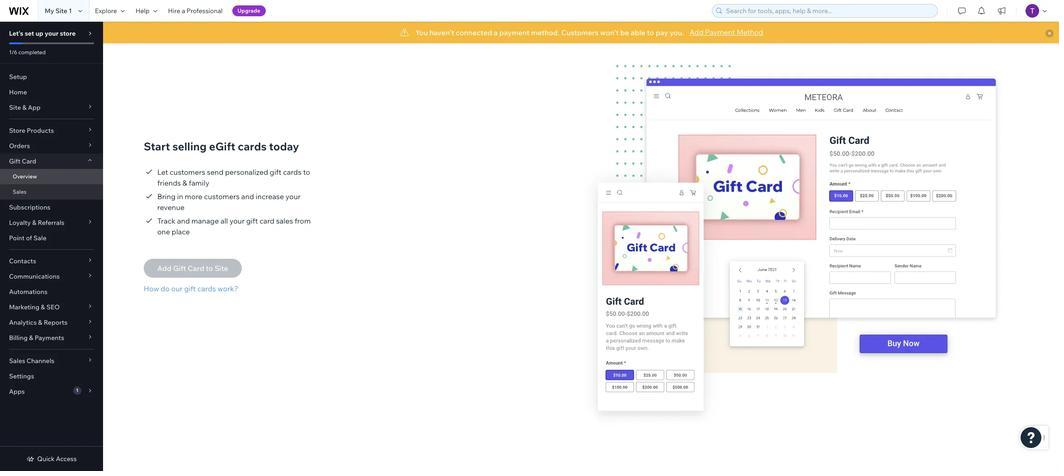 Task type: vqa. For each thing, say whether or not it's contained in the screenshot.
bottommost gift
yes



Task type: locate. For each thing, give the bounding box(es) containing it.
1
[[69, 7, 72, 15], [76, 388, 78, 394]]

app
[[28, 104, 41, 112]]

store products button
[[0, 123, 103, 138]]

my
[[45, 7, 54, 15]]

how do our gift cards work? button
[[144, 284, 242, 294]]

& left reports
[[38, 319, 42, 327]]

1 horizontal spatial to
[[647, 28, 655, 37]]

1 horizontal spatial site
[[55, 7, 67, 15]]

sales for sales channels
[[9, 357, 25, 365]]

customers
[[562, 28, 599, 37]]

0 vertical spatial site
[[55, 7, 67, 15]]

a
[[182, 7, 185, 15], [494, 28, 498, 37]]

0 vertical spatial gift
[[270, 168, 282, 177]]

track
[[157, 217, 176, 226]]

& right loyalty
[[32, 219, 36, 227]]

store products
[[9, 127, 54, 135]]

cards down today
[[283, 168, 302, 177]]

sales
[[276, 217, 293, 226]]

1 right my
[[69, 7, 72, 15]]

to inside let customers send personalized gift cards to friends & family bring in more customers and increase your revenue track and manage all your gift card sales from one place
[[303, 168, 310, 177]]

& for reports
[[38, 319, 42, 327]]

orders
[[9, 142, 30, 150]]

sales link
[[0, 185, 103, 200]]

2 horizontal spatial cards
[[283, 168, 302, 177]]

upgrade button
[[232, 5, 266, 16]]

explore
[[95, 7, 117, 15]]

subscriptions
[[9, 204, 50, 212]]

contacts
[[9, 257, 36, 266]]

site down home
[[9, 104, 21, 112]]

& for app
[[22, 104, 27, 112]]

you haven't connected a payment method. customers won't be able to pay you.
[[416, 28, 685, 37]]

gift
[[270, 168, 282, 177], [246, 217, 258, 226], [184, 285, 196, 294]]

hire a professional
[[168, 7, 223, 15]]

0 horizontal spatial a
[[182, 7, 185, 15]]

1 down settings link
[[76, 388, 78, 394]]

setup link
[[0, 69, 103, 85]]

& for seo
[[41, 303, 45, 312]]

site right my
[[55, 7, 67, 15]]

automations
[[9, 288, 47, 296]]

hire
[[168, 7, 180, 15]]

site & app button
[[0, 100, 103, 115]]

your right up
[[45, 29, 58, 38]]

quick
[[37, 455, 55, 464]]

customers up family
[[170, 168, 205, 177]]

& left family
[[183, 179, 187, 188]]

& for payments
[[29, 334, 33, 342]]

how
[[144, 285, 159, 294]]

2 horizontal spatial your
[[286, 192, 301, 201]]

up
[[36, 29, 43, 38]]

& left seo
[[41, 303, 45, 312]]

0 vertical spatial a
[[182, 7, 185, 15]]

card
[[22, 157, 36, 166]]

from
[[295, 217, 311, 226]]

1 horizontal spatial cards
[[238, 140, 267, 153]]

a left payment
[[494, 28, 498, 37]]

0 horizontal spatial cards
[[198, 285, 216, 294]]

help
[[136, 7, 150, 15]]

alert
[[103, 22, 1060, 43]]

communications
[[9, 273, 60, 281]]

apps
[[9, 388, 25, 396]]

& for referrals
[[32, 219, 36, 227]]

0 horizontal spatial your
[[45, 29, 58, 38]]

0 horizontal spatial to
[[303, 168, 310, 177]]

your right the increase
[[286, 192, 301, 201]]

0 horizontal spatial 1
[[69, 7, 72, 15]]

0 horizontal spatial site
[[9, 104, 21, 112]]

your right all
[[230, 217, 245, 226]]

payment
[[500, 28, 530, 37]]

sidebar element
[[0, 22, 103, 472]]

0 vertical spatial sales
[[13, 189, 27, 195]]

professional
[[187, 7, 223, 15]]

0 vertical spatial to
[[647, 28, 655, 37]]

sales down overview
[[13, 189, 27, 195]]

gift up the increase
[[270, 168, 282, 177]]

1 vertical spatial and
[[177, 217, 190, 226]]

upgrade
[[238, 7, 260, 14]]

home link
[[0, 85, 103, 100]]

you.
[[670, 28, 685, 37]]

1 vertical spatial to
[[303, 168, 310, 177]]

gift left card
[[246, 217, 258, 226]]

a right hire at the top of the page
[[182, 7, 185, 15]]

gift right our
[[184, 285, 196, 294]]

to
[[647, 28, 655, 37], [303, 168, 310, 177]]

analytics
[[9, 319, 37, 327]]

gift inside "button"
[[184, 285, 196, 294]]

1 horizontal spatial 1
[[76, 388, 78, 394]]

and left the increase
[[241, 192, 254, 201]]

& left app
[[22, 104, 27, 112]]

today
[[269, 140, 299, 153]]

access
[[56, 455, 77, 464]]

1 vertical spatial sales
[[9, 357, 25, 365]]

2 vertical spatial gift
[[184, 285, 196, 294]]

able
[[631, 28, 646, 37]]

cards up personalized
[[238, 140, 267, 153]]

place
[[172, 228, 190, 237]]

and up "place"
[[177, 217, 190, 226]]

& right billing
[[29, 334, 33, 342]]

cards
[[238, 140, 267, 153], [283, 168, 302, 177], [198, 285, 216, 294]]

start
[[144, 140, 170, 153]]

all
[[221, 217, 228, 226]]

2 vertical spatial your
[[230, 217, 245, 226]]

0 horizontal spatial gift
[[184, 285, 196, 294]]

loyalty & referrals
[[9, 219, 64, 227]]

2 horizontal spatial gift
[[270, 168, 282, 177]]

1 vertical spatial customers
[[204, 192, 240, 201]]

2 vertical spatial cards
[[198, 285, 216, 294]]

sales inside 'popup button'
[[9, 357, 25, 365]]

point of sale
[[9, 234, 46, 242]]

1 horizontal spatial gift
[[246, 217, 258, 226]]

&
[[22, 104, 27, 112], [183, 179, 187, 188], [32, 219, 36, 227], [41, 303, 45, 312], [38, 319, 42, 327], [29, 334, 33, 342]]

1 vertical spatial cards
[[283, 168, 302, 177]]

customers up all
[[204, 192, 240, 201]]

store
[[9, 127, 25, 135]]

overview link
[[0, 169, 103, 185]]

billing & payments button
[[0, 331, 103, 346]]

1 horizontal spatial a
[[494, 28, 498, 37]]

let's set up your store
[[9, 29, 76, 38]]

friends
[[157, 179, 181, 188]]

1 vertical spatial site
[[9, 104, 21, 112]]

1 vertical spatial 1
[[76, 388, 78, 394]]

cards left work?
[[198, 285, 216, 294]]

your
[[45, 29, 58, 38], [286, 192, 301, 201], [230, 217, 245, 226]]

1 horizontal spatial your
[[230, 217, 245, 226]]

haven't
[[430, 28, 455, 37]]

1 horizontal spatial and
[[241, 192, 254, 201]]

quick access button
[[26, 455, 77, 464]]

family
[[189, 179, 209, 188]]

connected
[[456, 28, 492, 37]]

& inside let customers send personalized gift cards to friends & family bring in more customers and increase your revenue track and manage all your gift card sales from one place
[[183, 179, 187, 188]]

method
[[737, 28, 764, 37]]

0 vertical spatial 1
[[69, 7, 72, 15]]

send
[[207, 168, 224, 177]]

add payment method
[[690, 28, 764, 37]]

0 vertical spatial your
[[45, 29, 58, 38]]

egift
[[209, 140, 236, 153]]

analytics & reports
[[9, 319, 67, 327]]

contacts button
[[0, 254, 103, 269]]

subscriptions link
[[0, 200, 103, 215]]

sales up settings
[[9, 357, 25, 365]]

1 vertical spatial a
[[494, 28, 498, 37]]



Task type: describe. For each thing, give the bounding box(es) containing it.
0 vertical spatial and
[[241, 192, 254, 201]]

marketing
[[9, 303, 39, 312]]

one
[[157, 228, 170, 237]]

sales for sales
[[13, 189, 27, 195]]

automations link
[[0, 285, 103, 300]]

overview
[[13, 173, 37, 180]]

payment
[[706, 28, 736, 37]]

referrals
[[38, 219, 64, 227]]

cards inside "button"
[[198, 285, 216, 294]]

1 vertical spatial gift
[[246, 217, 258, 226]]

communications button
[[0, 269, 103, 285]]

be
[[621, 28, 630, 37]]

increase
[[256, 192, 284, 201]]

how do our gift cards work?
[[144, 285, 238, 294]]

do
[[161, 285, 170, 294]]

store
[[60, 29, 76, 38]]

site & app
[[9, 104, 41, 112]]

work?
[[218, 285, 238, 294]]

manage
[[192, 217, 219, 226]]

you
[[416, 28, 428, 37]]

personalized
[[225, 168, 268, 177]]

sales channels
[[9, 357, 54, 365]]

method.
[[531, 28, 560, 37]]

billing
[[9, 334, 28, 342]]

your inside 'sidebar' element
[[45, 29, 58, 38]]

channels
[[27, 357, 54, 365]]

site inside dropdown button
[[9, 104, 21, 112]]

a inside alert
[[494, 28, 498, 37]]

settings link
[[0, 369, 103, 384]]

orders button
[[0, 138, 103, 154]]

in
[[177, 192, 183, 201]]

marketing & seo
[[9, 303, 60, 312]]

completed
[[18, 49, 46, 56]]

point of sale link
[[0, 231, 103, 246]]

products
[[27, 127, 54, 135]]

selling
[[173, 140, 207, 153]]

revenue
[[157, 203, 185, 212]]

let customers send personalized gift cards to friends & family bring in more customers and increase your revenue track and manage all your gift card sales from one place
[[157, 168, 311, 237]]

of
[[26, 234, 32, 242]]

analytics & reports button
[[0, 315, 103, 331]]

point
[[9, 234, 25, 242]]

add
[[690, 28, 704, 37]]

gift card button
[[0, 154, 103, 169]]

add payment method link
[[690, 27, 764, 38]]

home
[[9, 88, 27, 96]]

bring
[[157, 192, 176, 201]]

billing & payments
[[9, 334, 64, 342]]

our
[[171, 285, 183, 294]]

won't
[[601, 28, 619, 37]]

more
[[185, 192, 203, 201]]

hire a professional link
[[163, 0, 228, 22]]

sale
[[33, 234, 46, 242]]

1 vertical spatial your
[[286, 192, 301, 201]]

Search for tools, apps, help & more... field
[[724, 5, 935, 17]]

reports
[[44, 319, 67, 327]]

pay
[[656, 28, 669, 37]]

payments
[[35, 334, 64, 342]]

1 inside 'sidebar' element
[[76, 388, 78, 394]]

settings
[[9, 373, 34, 381]]

loyalty
[[9, 219, 31, 227]]

marketing & seo button
[[0, 300, 103, 315]]

set
[[25, 29, 34, 38]]

gift
[[9, 157, 20, 166]]

seo
[[46, 303, 60, 312]]

sales channels button
[[0, 354, 103, 369]]

1/6 completed
[[9, 49, 46, 56]]

card
[[260, 217, 275, 226]]

0 vertical spatial customers
[[170, 168, 205, 177]]

gift card
[[9, 157, 36, 166]]

cards inside let customers send personalized gift cards to friends & family bring in more customers and increase your revenue track and manage all your gift card sales from one place
[[283, 168, 302, 177]]

loyalty & referrals button
[[0, 215, 103, 231]]

help button
[[130, 0, 163, 22]]

let
[[157, 168, 168, 177]]

to inside alert
[[647, 28, 655, 37]]

0 vertical spatial cards
[[238, 140, 267, 153]]

0 horizontal spatial and
[[177, 217, 190, 226]]

quick access
[[37, 455, 77, 464]]

alert containing add payment method
[[103, 22, 1060, 43]]



